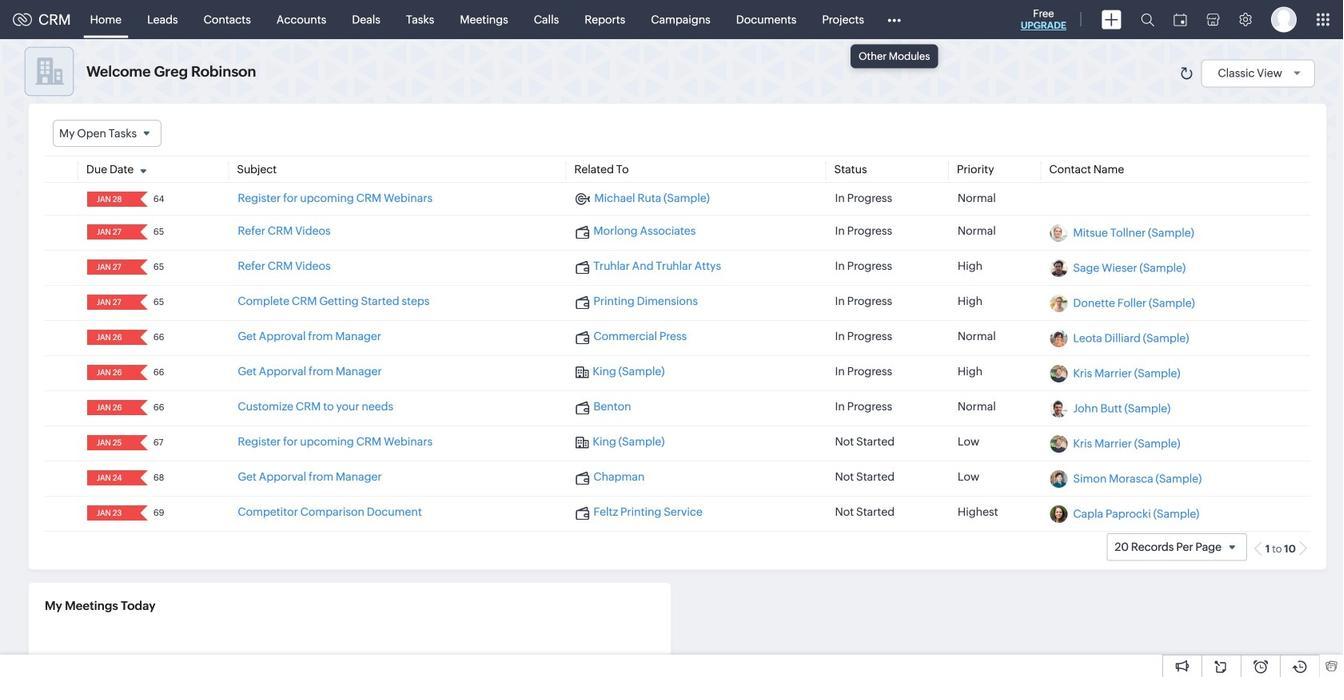 Task type: vqa. For each thing, say whether or not it's contained in the screenshot.
Previous Record image
no



Task type: locate. For each thing, give the bounding box(es) containing it.
Other Modules field
[[877, 7, 911, 32]]

profile element
[[1262, 0, 1306, 39]]

create menu element
[[1092, 0, 1131, 39]]

logo image
[[13, 13, 32, 26]]

None field
[[53, 120, 162, 147], [92, 192, 129, 207], [92, 225, 129, 240], [92, 260, 129, 275], [92, 295, 129, 310], [92, 330, 129, 346], [92, 366, 129, 381], [92, 401, 129, 416], [92, 436, 129, 451], [92, 471, 129, 486], [92, 506, 129, 521], [53, 120, 162, 147], [92, 192, 129, 207], [92, 225, 129, 240], [92, 260, 129, 275], [92, 295, 129, 310], [92, 330, 129, 346], [92, 366, 129, 381], [92, 401, 129, 416], [92, 436, 129, 451], [92, 471, 129, 486], [92, 506, 129, 521]]

search image
[[1141, 13, 1154, 26]]



Task type: describe. For each thing, give the bounding box(es) containing it.
calendar image
[[1174, 13, 1187, 26]]

profile image
[[1271, 7, 1297, 32]]

search element
[[1131, 0, 1164, 39]]

create menu image
[[1102, 10, 1122, 29]]



